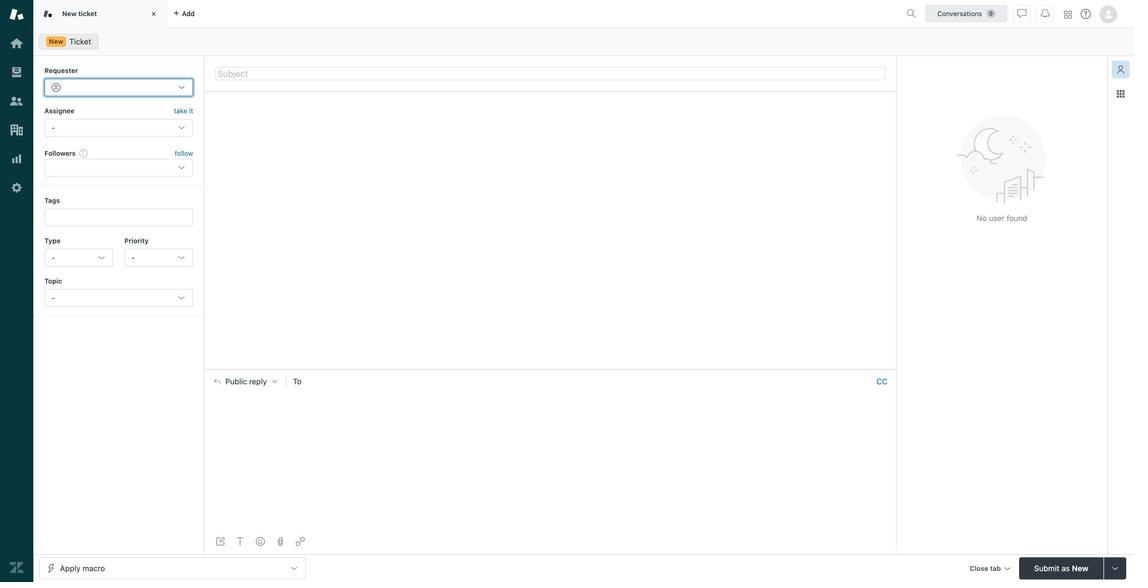 Task type: vqa. For each thing, say whether or not it's contained in the screenshot.
REPORTING "icon"
yes



Task type: describe. For each thing, give the bounding box(es) containing it.
insert emojis image
[[256, 537, 265, 546]]

apps image
[[1117, 89, 1126, 98]]

draft mode image
[[216, 537, 225, 546]]

zendesk image
[[9, 560, 24, 575]]

views image
[[9, 65, 24, 79]]

reporting image
[[9, 152, 24, 166]]

format text image
[[236, 537, 245, 546]]

tabs tab list
[[33, 0, 903, 28]]

minimize composer image
[[546, 365, 555, 374]]



Task type: locate. For each thing, give the bounding box(es) containing it.
None field
[[309, 376, 873, 387]]

Subject field
[[216, 67, 886, 80]]

add link (cmd k) image
[[296, 537, 305, 546]]

main element
[[0, 0, 33, 582]]

displays possible ticket submission types image
[[1111, 564, 1120, 573]]

get started image
[[9, 36, 24, 51]]

customer context image
[[1117, 65, 1126, 74]]

customers image
[[9, 94, 24, 108]]

zendesk products image
[[1065, 11, 1073, 19]]

secondary element
[[33, 31, 1135, 53]]

admin image
[[9, 181, 24, 195]]

notifications image
[[1041, 9, 1050, 18]]

close image
[[148, 8, 159, 19]]

organizations image
[[9, 123, 24, 137]]

add attachment image
[[276, 537, 285, 546]]

get help image
[[1081, 9, 1091, 19]]

info on adding followers image
[[79, 149, 88, 158]]

tab
[[33, 0, 167, 28]]

zendesk support image
[[9, 7, 24, 22]]

button displays agent's chat status as invisible. image
[[1018, 9, 1027, 18]]



